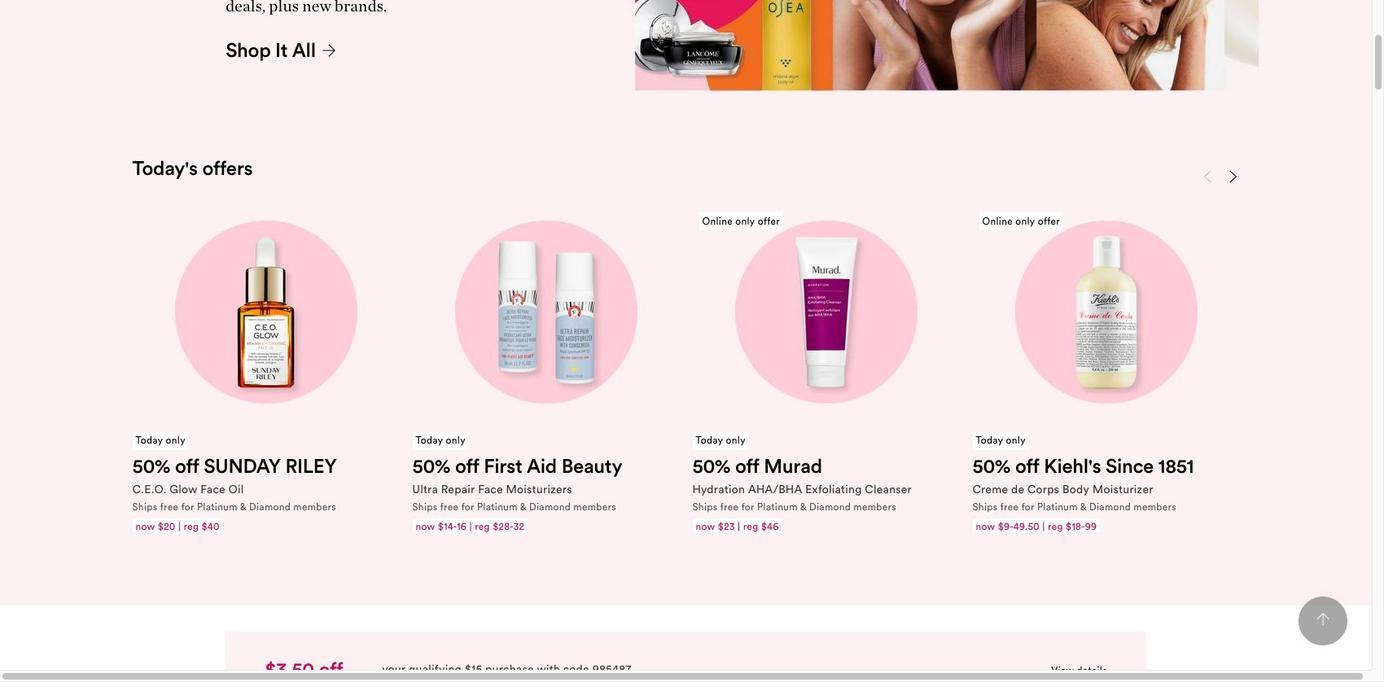 Task type: describe. For each thing, give the bounding box(es) containing it.
hydration
[[693, 482, 745, 497]]

reg inside "today only 50% off murad hydration aha/bha exfoliating cleanser ships free for platinum & diamond members now $23 | reg $46"
[[743, 520, 759, 533]]

| inside today only 50% off first aid beauty ultra repair face moisturizers ships free for platinum & diamond members now $14-16 | reg $28-32
[[469, 520, 472, 533]]

today only 50% off first aid beauty ultra repair face moisturizers ships free for platinum & diamond members now $14-16 | reg $28-32
[[413, 434, 622, 533]]

reg inside today only 50% off kiehl's since 1851 creme de corps body moisturizer ships free for platinum & diamond members now $9-49.50 | reg $18-99
[[1048, 520, 1063, 533]]

repair
[[441, 482, 475, 497]]

members inside today only 50% off first aid beauty ultra repair face moisturizers ships free for platinum & diamond members now $14-16 | reg $28-32
[[574, 501, 617, 513]]

now inside "today only 50% off murad hydration aha/bha exfoliating cleanser ships free for platinum & diamond members now $23 | reg $46"
[[696, 520, 715, 533]]

cleanser
[[865, 482, 912, 497]]

back to top image
[[1317, 613, 1330, 626]]

& inside today only 50% off kiehl's since 1851 creme de corps body moisturizer ships free for platinum & diamond members now $9-49.50 | reg $18-99
[[1080, 501, 1087, 513]]

for inside today only 50% off first aid beauty ultra repair face moisturizers ships free for platinum & diamond members now $14-16 | reg $28-32
[[461, 501, 475, 513]]

$46
[[761, 520, 779, 533]]

platinum inside today only 50% off sunday riley c.e.o. glow face oil ships free for platinum & diamond members now $20 | reg $40
[[197, 501, 238, 513]]

& inside today only 50% off first aid beauty ultra repair face moisturizers ships free for platinum & diamond members now $14-16 | reg $28-32
[[520, 501, 527, 513]]

your qualifying $15 purchase with code 985487
[[382, 662, 632, 676]]

details
[[1077, 664, 1108, 676]]

& inside today only 50% off sunday riley c.e.o. glow face oil ships free for platinum & diamond members now $20 | reg $40
[[240, 501, 247, 513]]

off for first
[[455, 454, 479, 478]]

ships inside today only 50% off sunday riley c.e.o. glow face oil ships free for platinum & diamond members now $20 | reg $40
[[132, 501, 158, 513]]

reg inside today only 50% off first aid beauty ultra repair face moisturizers ships free for platinum & diamond members now $14-16 | reg $28-32
[[475, 520, 490, 533]]

aid
[[527, 454, 557, 478]]

view
[[1052, 664, 1074, 676]]

diamond inside today only 50% off first aid beauty ultra repair face moisturizers ships free for platinum & diamond members now $14-16 | reg $28-32
[[529, 501, 571, 513]]

99
[[1085, 520, 1097, 533]]

first
[[484, 454, 522, 478]]

offer for kiehl's
[[1038, 215, 1060, 227]]

reg inside today only 50% off sunday riley c.e.o. glow face oil ships free for platinum & diamond members now $20 | reg $40
[[184, 520, 199, 533]]

& inside "today only 50% off murad hydration aha/bha exfoliating cleanser ships free for platinum & diamond members now $23 | reg $46"
[[800, 501, 807, 513]]

moisturizer
[[1093, 482, 1154, 497]]

ships inside "today only 50% off murad hydration aha/bha exfoliating cleanser ships free for platinum & diamond members now $23 | reg $46"
[[693, 501, 718, 513]]

online for 50% off murad
[[702, 215, 733, 227]]

view details link
[[1052, 664, 1108, 679]]

free inside today only 50% off kiehl's since 1851 creme de corps body moisturizer ships free for platinum & diamond members now $9-49.50 | reg $18-99
[[1001, 501, 1019, 513]]

platinum inside "today only 50% off murad hydration aha/bha exfoliating cleanser ships free for platinum & diamond members now $23 | reg $46"
[[757, 501, 798, 513]]

today only 50% off murad hydration aha/bha exfoliating cleanser ships free for platinum & diamond members now $23 | reg $46
[[693, 434, 912, 533]]

next slide image
[[1227, 170, 1240, 183]]

off for murad
[[735, 454, 760, 478]]

$3.50 off
[[265, 657, 343, 681]]

only for 50% off kiehl's since 1851
[[1006, 434, 1026, 446]]

| inside today only 50% off kiehl's since 1851 creme de corps body moisturizer ships free for platinum & diamond members now $9-49.50 | reg $18-99
[[1043, 520, 1046, 533]]

platinum inside today only 50% off first aid beauty ultra repair face moisturizers ships free for platinum & diamond members now $14-16 | reg $28-32
[[477, 501, 518, 513]]

50% for 50% off kiehl's since 1851
[[973, 454, 1011, 478]]

de
[[1012, 482, 1025, 497]]

for inside "today only 50% off murad hydration aha/bha exfoliating cleanser ships free for platinum & diamond members now $23 | reg $46"
[[742, 501, 755, 513]]

glow
[[170, 482, 198, 497]]

diamond inside today only 50% off kiehl's since 1851 creme de corps body moisturizer ships free for platinum & diamond members now $9-49.50 | reg $18-99
[[1090, 501, 1131, 513]]

offers
[[202, 155, 253, 180]]

aha/bha
[[748, 482, 803, 497]]

today's
[[132, 155, 198, 180]]

only for 50% off murad
[[726, 434, 746, 446]]

off for sunday
[[175, 454, 199, 478]]

shop it all link
[[226, 38, 335, 63]]

code
[[563, 662, 590, 676]]

fee
[[1377, 398, 1385, 406]]

$23
[[718, 520, 735, 533]]

sunday
[[204, 454, 281, 478]]

members inside today only 50% off kiehl's since 1851 creme de corps body moisturizer ships free for platinum & diamond members now $9-49.50 | reg $18-99
[[1134, 501, 1177, 513]]

$20
[[158, 520, 175, 533]]

ultra
[[413, 482, 438, 497]]

now inside today only 50% off first aid beauty ultra repair face moisturizers ships free for platinum & diamond members now $14-16 | reg $28-32
[[416, 520, 435, 533]]

32
[[514, 520, 525, 533]]

diamond inside today only 50% off sunday riley c.e.o. glow face oil ships free for platinum & diamond members now $20 | reg $40
[[249, 501, 291, 513]]

$28-
[[493, 520, 514, 533]]

50% for 50% off murad
[[693, 454, 731, 478]]

today for 50% off first aid beauty
[[416, 434, 443, 446]]

your
[[382, 662, 406, 676]]



Task type: locate. For each thing, give the bounding box(es) containing it.
shop it all
[[226, 38, 316, 62]]

kiehl's
[[1044, 454, 1101, 478]]

now left $14-
[[416, 520, 435, 533]]

face
[[201, 482, 225, 497], [478, 482, 503, 497]]

members down beauty
[[574, 501, 617, 513]]

for down "glow"
[[181, 501, 194, 513]]

1 horizontal spatial face
[[478, 482, 503, 497]]

2 now from the left
[[416, 520, 435, 533]]

now inside today only 50% off sunday riley c.e.o. glow face oil ships free for platinum & diamond members now $20 | reg $40
[[136, 520, 155, 533]]

reg right 16
[[475, 520, 490, 533]]

diamond down exfoliating
[[810, 501, 851, 513]]

face left oil
[[201, 482, 225, 497]]

3 today from the left
[[696, 434, 723, 446]]

off inside "today only 50% off murad hydration aha/bha exfoliating cleanser ships free for platinum & diamond members now $23 | reg $46"
[[735, 454, 760, 478]]

reg left $40
[[184, 520, 199, 533]]

online only offer
[[702, 215, 780, 227], [983, 215, 1060, 227]]

members down the riley
[[293, 501, 336, 513]]

& down oil
[[240, 501, 247, 513]]

platinum down corps
[[1038, 501, 1078, 513]]

1 & from the left
[[240, 501, 247, 513]]

face inside today only 50% off first aid beauty ultra repair face moisturizers ships free for platinum & diamond members now $14-16 | reg $28-32
[[478, 482, 503, 497]]

ships down hydration
[[693, 501, 718, 513]]

|
[[178, 520, 181, 533], [469, 520, 472, 533], [738, 520, 741, 533], [1043, 520, 1046, 533]]

members
[[293, 501, 336, 513], [574, 501, 617, 513], [854, 501, 897, 513], [1134, 501, 1177, 513]]

now inside today only 50% off kiehl's since 1851 creme de corps body moisturizer ships free for platinum & diamond members now $9-49.50 | reg $18-99
[[976, 520, 996, 533]]

today inside today only 50% off sunday riley c.e.o. glow face oil ships free for platinum & diamond members now $20 | reg $40
[[136, 434, 163, 446]]

2 members from the left
[[574, 501, 617, 513]]

ships
[[132, 501, 158, 513], [413, 501, 438, 513], [693, 501, 718, 513], [973, 501, 998, 513]]

today up the ultra
[[416, 434, 443, 446]]

off inside today only 50% off kiehl's since 1851 creme de corps body moisturizer ships free for platinum & diamond members now $9-49.50 | reg $18-99
[[1016, 454, 1040, 478]]

members down the moisturizer
[[1134, 501, 1177, 513]]

off right $3.50
[[319, 657, 343, 681]]

4 reg from the left
[[1048, 520, 1063, 533]]

only inside today only 50% off sunday riley c.e.o. glow face oil ships free for platinum & diamond members now $20 | reg $40
[[166, 434, 185, 446]]

4 ships from the left
[[973, 501, 998, 513]]

reg left $46 at the right of page
[[743, 520, 759, 533]]

today's offers
[[132, 155, 253, 180]]

offer
[[758, 215, 780, 227], [1038, 215, 1060, 227]]

riley
[[285, 454, 337, 478]]

view details
[[1052, 664, 1108, 676]]

free up $23
[[721, 501, 739, 513]]

$3.50
[[265, 657, 314, 681]]

4 platinum from the left
[[1038, 501, 1078, 513]]

only for 50% off first aid beauty
[[446, 434, 466, 446]]

today up hydration
[[696, 434, 723, 446]]

ships down c.e.o.
[[132, 501, 158, 513]]

face down first
[[478, 482, 503, 497]]

ships down creme
[[973, 501, 998, 513]]

50% inside today only 50% off kiehl's since 1851 creme de corps body moisturizer ships free for platinum & diamond members now $9-49.50 | reg $18-99
[[973, 454, 1011, 478]]

for
[[181, 501, 194, 513], [461, 501, 475, 513], [742, 501, 755, 513], [1022, 501, 1035, 513]]

2 online from the left
[[983, 215, 1013, 227]]

today only 50% off sunday riley c.e.o. glow face oil ships free for platinum & diamond members now $20 | reg $40
[[132, 434, 337, 533]]

2 diamond from the left
[[529, 501, 571, 513]]

1 online only offer from the left
[[702, 215, 780, 227]]

previous slide image
[[1201, 170, 1214, 183]]

reg left $18-
[[1048, 520, 1063, 533]]

off inside today only 50% off first aid beauty ultra repair face moisturizers ships free for platinum & diamond members now $14-16 | reg $28-32
[[455, 454, 479, 478]]

2 | from the left
[[469, 520, 472, 533]]

50% inside today only 50% off first aid beauty ultra repair face moisturizers ships free for platinum & diamond members now $14-16 | reg $28-32
[[413, 454, 451, 478]]

today inside "today only 50% off murad hydration aha/bha exfoliating cleanser ships free for platinum & diamond members now $23 | reg $46"
[[696, 434, 723, 446]]

for inside today only 50% off kiehl's since 1851 creme de corps body moisturizer ships free for platinum & diamond members now $9-49.50 | reg $18-99
[[1022, 501, 1035, 513]]

platinum inside today only 50% off kiehl's since 1851 creme de corps body moisturizer ships free for platinum & diamond members now $9-49.50 | reg $18-99
[[1038, 501, 1078, 513]]

members down cleanser
[[854, 501, 897, 513]]

$14-
[[438, 520, 457, 533]]

0 horizontal spatial offer
[[758, 215, 780, 227]]

2 ships from the left
[[413, 501, 438, 513]]

free inside today only 50% off sunday riley c.e.o. glow face oil ships free for platinum & diamond members now $20 | reg $40
[[160, 501, 179, 513]]

50% for 50% off first aid beauty
[[413, 454, 451, 478]]

now left $20
[[136, 520, 155, 533]]

offer for murad
[[758, 215, 780, 227]]

online only offer for kiehl's
[[983, 215, 1060, 227]]

corps
[[1028, 482, 1060, 497]]

3 | from the left
[[738, 520, 741, 533]]

50%
[[132, 454, 170, 478], [413, 454, 451, 478], [693, 454, 731, 478], [973, 454, 1011, 478]]

4 & from the left
[[1080, 501, 1087, 513]]

exfoliating
[[806, 482, 862, 497]]

2 reg from the left
[[475, 520, 490, 533]]

2 platinum from the left
[[477, 501, 518, 513]]

3 now from the left
[[696, 520, 715, 533]]

only inside today only 50% off first aid beauty ultra repair face moisturizers ships free for platinum & diamond members now $14-16 | reg $28-32
[[446, 434, 466, 446]]

0 horizontal spatial online
[[702, 215, 733, 227]]

members inside "today only 50% off murad hydration aha/bha exfoliating cleanser ships free for platinum & diamond members now $23 | reg $46"
[[854, 501, 897, 513]]

| inside "today only 50% off murad hydration aha/bha exfoliating cleanser ships free for platinum & diamond members now $23 | reg $46"
[[738, 520, 741, 533]]

today
[[136, 434, 163, 446], [416, 434, 443, 446], [696, 434, 723, 446], [976, 434, 1004, 446]]

with
[[537, 662, 560, 676]]

members inside today only 50% off sunday riley c.e.o. glow face oil ships free for platinum & diamond members now $20 | reg $40
[[293, 501, 336, 513]]

today for 50% off kiehl's since 1851
[[976, 434, 1004, 446]]

only for 50% off sunday riley
[[166, 434, 185, 446]]

50% inside today only 50% off sunday riley c.e.o. glow face oil ships free for platinum & diamond members now $20 | reg $40
[[132, 454, 170, 478]]

1 reg from the left
[[184, 520, 199, 533]]

ships inside today only 50% off kiehl's since 1851 creme de corps body moisturizer ships free for platinum & diamond members now $9-49.50 | reg $18-99
[[973, 501, 998, 513]]

for down aha/bha at the right bottom of page
[[742, 501, 755, 513]]

3 members from the left
[[854, 501, 897, 513]]

only
[[736, 215, 755, 227], [1016, 215, 1036, 227], [166, 434, 185, 446], [446, 434, 466, 446], [726, 434, 746, 446], [1006, 434, 1026, 446]]

1 today from the left
[[136, 434, 163, 446]]

oil
[[229, 482, 244, 497]]

since
[[1106, 454, 1154, 478]]

platinum
[[197, 501, 238, 513], [477, 501, 518, 513], [757, 501, 798, 513], [1038, 501, 1078, 513]]

4 | from the left
[[1043, 520, 1046, 533]]

2 offer from the left
[[1038, 215, 1060, 227]]

now left $23
[[696, 520, 715, 533]]

| right $20
[[178, 520, 181, 533]]

diamond down the moisturizer
[[1090, 501, 1131, 513]]

purchase
[[485, 662, 534, 676]]

& up 32
[[520, 501, 527, 513]]

0 horizontal spatial online only offer
[[702, 215, 780, 227]]

50% for 50% off sunday riley
[[132, 454, 170, 478]]

50% up c.e.o.
[[132, 454, 170, 478]]

free up $20
[[160, 501, 179, 513]]

2 today from the left
[[416, 434, 443, 446]]

2 free from the left
[[440, 501, 459, 513]]

messages bubble square menu image
[[1382, 376, 1385, 395]]

for down repair
[[461, 501, 475, 513]]

free
[[160, 501, 179, 513], [440, 501, 459, 513], [721, 501, 739, 513], [1001, 501, 1019, 513]]

off for kiehl's
[[1016, 454, 1040, 478]]

online for 50% off kiehl's since 1851
[[983, 215, 1013, 227]]

all
[[292, 38, 316, 62]]

moisturizers
[[506, 482, 572, 497]]

3 free from the left
[[721, 501, 739, 513]]

4 free from the left
[[1001, 501, 1019, 513]]

off
[[175, 454, 199, 478], [455, 454, 479, 478], [735, 454, 760, 478], [1016, 454, 1040, 478], [319, 657, 343, 681]]

1 online from the left
[[702, 215, 733, 227]]

2 & from the left
[[520, 501, 527, 513]]

body
[[1063, 482, 1090, 497]]

for inside today only 50% off sunday riley c.e.o. glow face oil ships free for platinum & diamond members now $20 | reg $40
[[181, 501, 194, 513]]

region containing 50% off sunday riley
[[132, 164, 1240, 540]]

1 horizontal spatial offer
[[1038, 215, 1060, 227]]

4 now from the left
[[976, 520, 996, 533]]

today for 50% off sunday riley
[[136, 434, 163, 446]]

50% up hydration
[[693, 454, 731, 478]]

3 for from the left
[[742, 501, 755, 513]]

free down repair
[[440, 501, 459, 513]]

$9-
[[998, 520, 1014, 533]]

3 ships from the left
[[693, 501, 718, 513]]

for up 49.50
[[1022, 501, 1035, 513]]

985487
[[593, 662, 632, 676]]

1 horizontal spatial online
[[983, 215, 1013, 227]]

reg
[[184, 520, 199, 533], [475, 520, 490, 533], [743, 520, 759, 533], [1048, 520, 1063, 533]]

50% up the ultra
[[413, 454, 451, 478]]

region
[[132, 164, 1240, 540]]

| right 16
[[469, 520, 472, 533]]

off up "glow"
[[175, 454, 199, 478]]

1851
[[1159, 454, 1194, 478]]

| inside today only 50% off sunday riley c.e.o. glow face oil ships free for platinum & diamond members now $20 | reg $40
[[178, 520, 181, 533]]

2 50% from the left
[[413, 454, 451, 478]]

qualifying
[[409, 662, 462, 676]]

1 offer from the left
[[758, 215, 780, 227]]

3 platinum from the left
[[757, 501, 798, 513]]

online
[[702, 215, 733, 227], [983, 215, 1013, 227]]

diamond down "moisturizers"
[[529, 501, 571, 513]]

platinum up $28-
[[477, 501, 518, 513]]

free inside "today only 50% off murad hydration aha/bha exfoliating cleanser ships free for platinum & diamond members now $23 | reg $46"
[[721, 501, 739, 513]]

diamond inside "today only 50% off murad hydration aha/bha exfoliating cleanser ships free for platinum & diamond members now $23 | reg $46"
[[810, 501, 851, 513]]

today for 50% off murad
[[696, 434, 723, 446]]

today up c.e.o.
[[136, 434, 163, 446]]

4 for from the left
[[1022, 501, 1035, 513]]

2 online only offer from the left
[[983, 215, 1060, 227]]

today inside today only 50% off kiehl's since 1851 creme de corps body moisturizer ships free for platinum & diamond members now $9-49.50 | reg $18-99
[[976, 434, 1004, 446]]

50% up creme
[[973, 454, 1011, 478]]

1 diamond from the left
[[249, 501, 291, 513]]

1 for from the left
[[181, 501, 194, 513]]

only inside "today only 50% off murad hydration aha/bha exfoliating cleanser ships free for platinum & diamond members now $23 | reg $46"
[[726, 434, 746, 446]]

platinum up $40
[[197, 501, 238, 513]]

today up creme
[[976, 434, 1004, 446]]

today inside today only 50% off first aid beauty ultra repair face moisturizers ships free for platinum & diamond members now $14-16 | reg $28-32
[[416, 434, 443, 446]]

2 face from the left
[[478, 482, 503, 497]]

& down body
[[1080, 501, 1087, 513]]

1 | from the left
[[178, 520, 181, 533]]

4 today from the left
[[976, 434, 1004, 446]]

online only offer for murad
[[702, 215, 780, 227]]

1 50% from the left
[[132, 454, 170, 478]]

$18-
[[1066, 520, 1085, 533]]

3 reg from the left
[[743, 520, 759, 533]]

3 50% from the left
[[693, 454, 731, 478]]

free inside today only 50% off first aid beauty ultra repair face moisturizers ships free for platinum & diamond members now $14-16 | reg $28-32
[[440, 501, 459, 513]]

0 horizontal spatial face
[[201, 482, 225, 497]]

beauty
[[562, 454, 622, 478]]

50% inside "today only 50% off murad hydration aha/bha exfoliating cleanser ships free for platinum & diamond members now $23 | reg $46"
[[693, 454, 731, 478]]

diamond down sunday
[[249, 501, 291, 513]]

4 members from the left
[[1134, 501, 1177, 513]]

| right $23
[[738, 520, 741, 533]]

free down de
[[1001, 501, 1019, 513]]

off up aha/bha at the right bottom of page
[[735, 454, 760, 478]]

platinum down aha/bha at the right bottom of page
[[757, 501, 798, 513]]

now left $9-
[[976, 520, 996, 533]]

creme
[[973, 482, 1009, 497]]

face inside today only 50% off sunday riley c.e.o. glow face oil ships free for platinum & diamond members now $20 | reg $40
[[201, 482, 225, 497]]

1 ships from the left
[[132, 501, 158, 513]]

ships down the ultra
[[413, 501, 438, 513]]

1 members from the left
[[293, 501, 336, 513]]

4 diamond from the left
[[1090, 501, 1131, 513]]

1 horizontal spatial online only offer
[[983, 215, 1060, 227]]

ships inside today only 50% off first aid beauty ultra repair face moisturizers ships free for platinum & diamond members now $14-16 | reg $28-32
[[413, 501, 438, 513]]

only inside today only 50% off kiehl's since 1851 creme de corps body moisturizer ships free for platinum & diamond members now $9-49.50 | reg $18-99
[[1006, 434, 1026, 446]]

| right 49.50
[[1043, 520, 1046, 533]]

1 platinum from the left
[[197, 501, 238, 513]]

it
[[275, 38, 288, 62]]

4 50% from the left
[[973, 454, 1011, 478]]

$15
[[465, 662, 482, 676]]

&
[[240, 501, 247, 513], [520, 501, 527, 513], [800, 501, 807, 513], [1080, 501, 1087, 513]]

3 & from the left
[[800, 501, 807, 513]]

1 face from the left
[[201, 482, 225, 497]]

2 for from the left
[[461, 501, 475, 513]]

diamond
[[249, 501, 291, 513], [529, 501, 571, 513], [810, 501, 851, 513], [1090, 501, 1131, 513]]

c.e.o.
[[132, 482, 167, 497]]

now
[[136, 520, 155, 533], [416, 520, 435, 533], [696, 520, 715, 533], [976, 520, 996, 533]]

shop
[[226, 38, 271, 62]]

& down aha/bha at the right bottom of page
[[800, 501, 807, 513]]

16
[[457, 520, 467, 533]]

$40
[[202, 520, 220, 533]]

off up repair
[[455, 454, 479, 478]]

3 diamond from the left
[[810, 501, 851, 513]]

off up de
[[1016, 454, 1040, 478]]

murad
[[764, 454, 822, 478]]

49.50
[[1014, 520, 1040, 533]]

1 now from the left
[[136, 520, 155, 533]]

today only 50% off kiehl's since 1851 creme de corps body moisturizer ships free for platinum & diamond members now $9-49.50 | reg $18-99
[[973, 434, 1194, 533]]

off inside today only 50% off sunday riley c.e.o. glow face oil ships free for platinum & diamond members now $20 | reg $40
[[175, 454, 199, 478]]

1 free from the left
[[160, 501, 179, 513]]



Task type: vqa. For each thing, say whether or not it's contained in the screenshot.
2nd would from the right
no



